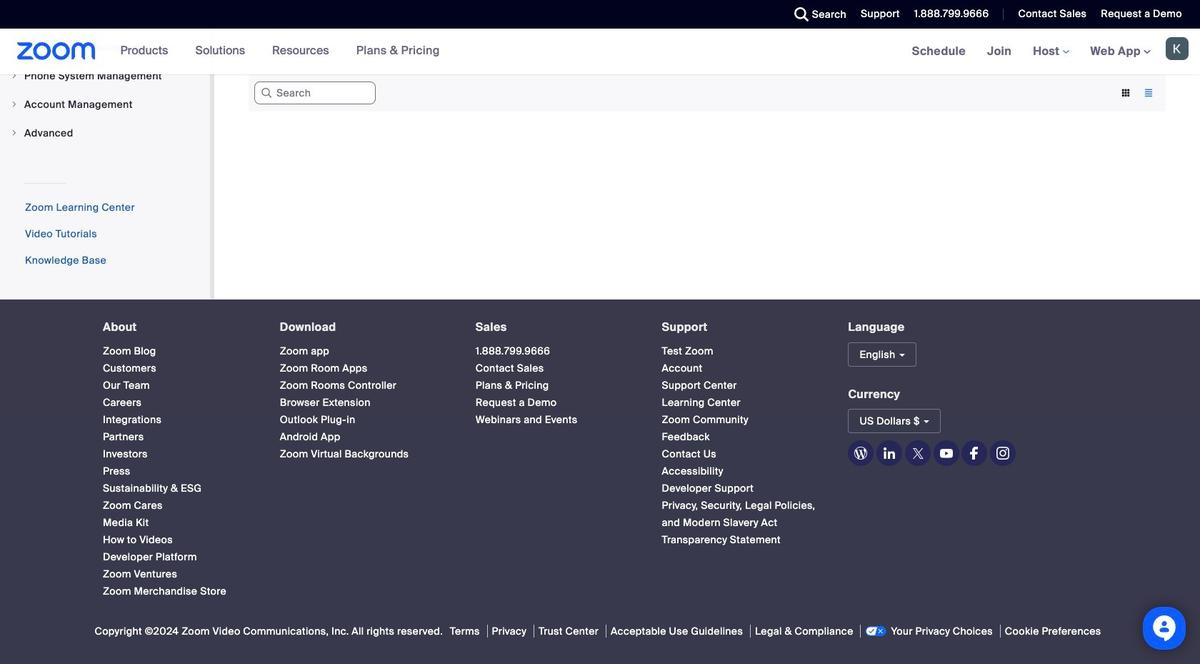 Task type: describe. For each thing, give the bounding box(es) containing it.
product information navigation
[[110, 29, 451, 74]]

3 heading from the left
[[476, 321, 637, 334]]

admin menu menu
[[0, 0, 210, 148]]

4 heading from the left
[[662, 321, 823, 334]]

1 heading from the left
[[103, 321, 254, 334]]

grid mode, not selected image
[[1115, 86, 1138, 99]]



Task type: locate. For each thing, give the bounding box(es) containing it.
0 vertical spatial right image
[[10, 100, 19, 109]]

0 vertical spatial menu item
[[0, 62, 210, 89]]

3 menu item from the top
[[0, 119, 210, 147]]

1 menu item from the top
[[0, 62, 210, 89]]

profile picture image
[[1167, 37, 1189, 60]]

Search text field
[[254, 82, 376, 105]]

2 menu item from the top
[[0, 91, 210, 118]]

meetings navigation
[[902, 29, 1201, 75]]

1 right image from the top
[[10, 100, 19, 109]]

right image
[[10, 71, 19, 80]]

right image
[[10, 100, 19, 109], [10, 129, 19, 137]]

2 heading from the left
[[280, 321, 450, 334]]

2 right image from the top
[[10, 129, 19, 137]]

menu item
[[0, 62, 210, 89], [0, 91, 210, 118], [0, 119, 210, 147]]

1 vertical spatial menu item
[[0, 91, 210, 118]]

banner
[[0, 29, 1201, 75]]

1 vertical spatial right image
[[10, 129, 19, 137]]

2 vertical spatial menu item
[[0, 119, 210, 147]]

zoom logo image
[[17, 42, 96, 60]]

list mode, selected image
[[1138, 86, 1161, 99]]

heading
[[103, 321, 254, 334], [280, 321, 450, 334], [476, 321, 637, 334], [662, 321, 823, 334]]



Task type: vqa. For each thing, say whether or not it's contained in the screenshot.
BACKGROUND in the "Customize your background to keep your environment private from others in a meeting. This can be used with or without a green screen."
no



